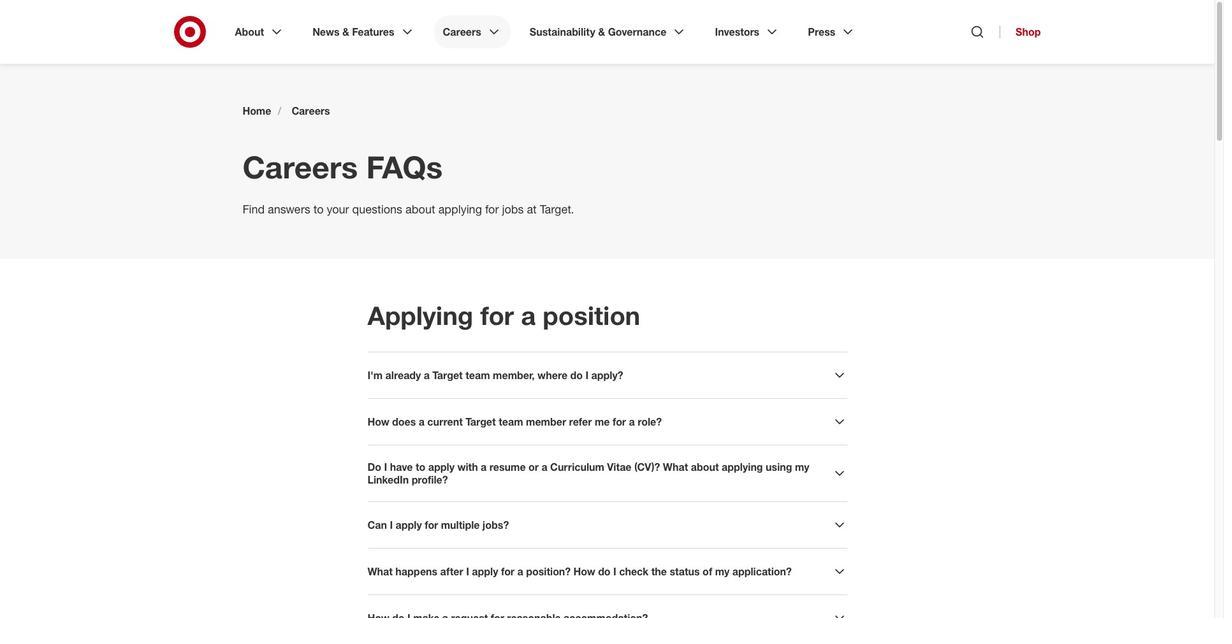 Task type: vqa. For each thing, say whether or not it's contained in the screenshot.
to
yes



Task type: locate. For each thing, give the bounding box(es) containing it.
press link
[[799, 15, 865, 48]]

about right questions
[[406, 202, 435, 216]]

0 vertical spatial team
[[466, 369, 490, 382]]

1 horizontal spatial target
[[466, 416, 496, 429]]

(cv)?
[[635, 461, 660, 474]]

0 horizontal spatial what
[[368, 566, 393, 579]]

the
[[652, 566, 667, 579]]

team left 'member'
[[499, 416, 523, 429]]

about inside "do i have to apply with a resume or a curriculum vitae (cv)? what about applying using my linkedin profile?"
[[691, 461, 719, 474]]

1 horizontal spatial what
[[663, 461, 688, 474]]

apply
[[428, 461, 455, 474], [396, 519, 422, 532], [472, 566, 499, 579]]

i right can
[[390, 519, 393, 532]]

0 horizontal spatial to
[[314, 202, 324, 216]]

0 vertical spatial careers
[[443, 26, 481, 38]]

0 horizontal spatial about
[[406, 202, 435, 216]]

what
[[663, 461, 688, 474], [368, 566, 393, 579]]

apply inside "do i have to apply with a resume or a curriculum vitae (cv)? what about applying using my linkedin profile?"
[[428, 461, 455, 474]]

2 vertical spatial apply
[[472, 566, 499, 579]]

shop link
[[1000, 26, 1041, 38]]

applying
[[368, 300, 473, 331]]

role?
[[638, 416, 662, 429]]

i inside "dropdown button"
[[586, 369, 589, 382]]

1 vertical spatial how
[[574, 566, 596, 579]]

1 vertical spatial careers link
[[292, 105, 330, 117]]

0 vertical spatial apply
[[428, 461, 455, 474]]

i left check
[[614, 566, 617, 579]]

with
[[458, 461, 478, 474]]

&
[[343, 26, 350, 38], [598, 26, 605, 38]]

my right using
[[795, 461, 810, 474]]

1 vertical spatial applying
[[722, 461, 763, 474]]

1 vertical spatial apply
[[396, 519, 422, 532]]

a up member,
[[521, 300, 536, 331]]

0 vertical spatial my
[[795, 461, 810, 474]]

1 vertical spatial target
[[466, 416, 496, 429]]

do inside "dropdown button"
[[571, 369, 583, 382]]

apply right after
[[472, 566, 499, 579]]

a
[[521, 300, 536, 331], [424, 369, 430, 382], [419, 416, 425, 429], [629, 416, 635, 429], [481, 461, 487, 474], [542, 461, 548, 474], [518, 566, 524, 579]]

& right news
[[343, 26, 350, 38]]

investors
[[715, 26, 760, 38]]

0 horizontal spatial how
[[368, 416, 390, 429]]

do right where
[[571, 369, 583, 382]]

can i apply for multiple jobs? button
[[368, 518, 847, 533]]

for right me
[[613, 416, 626, 429]]

0 vertical spatial how
[[368, 416, 390, 429]]

press
[[808, 26, 836, 38]]

0 vertical spatial target
[[433, 369, 463, 382]]

to
[[314, 202, 324, 216], [416, 461, 426, 474]]

1 vertical spatial my
[[715, 566, 730, 579]]

1 horizontal spatial apply
[[428, 461, 455, 474]]

team inside "dropdown button"
[[499, 416, 523, 429]]

1 horizontal spatial applying
[[722, 461, 763, 474]]

applying left using
[[722, 461, 763, 474]]

answers
[[268, 202, 310, 216]]

about
[[406, 202, 435, 216], [691, 461, 719, 474]]

0 horizontal spatial target
[[433, 369, 463, 382]]

my
[[795, 461, 810, 474], [715, 566, 730, 579]]

apply left with
[[428, 461, 455, 474]]

apply?
[[592, 369, 624, 382]]

target right already
[[433, 369, 463, 382]]

what right "(cv)?"
[[663, 461, 688, 474]]

i'm
[[368, 369, 383, 382]]

apply for after
[[472, 566, 499, 579]]

for
[[485, 202, 499, 216], [481, 300, 514, 331], [613, 416, 626, 429], [425, 519, 438, 532], [501, 566, 515, 579]]

i right do at bottom left
[[384, 461, 387, 474]]

0 vertical spatial to
[[314, 202, 324, 216]]

multiple
[[441, 519, 480, 532]]

0 horizontal spatial &
[[343, 26, 350, 38]]

about right "(cv)?"
[[691, 461, 719, 474]]

1 & from the left
[[343, 26, 350, 38]]

target right current
[[466, 416, 496, 429]]

0 vertical spatial careers link
[[434, 15, 511, 48]]

1 vertical spatial to
[[416, 461, 426, 474]]

governance
[[608, 26, 667, 38]]

1 horizontal spatial team
[[499, 416, 523, 429]]

how
[[368, 416, 390, 429], [574, 566, 596, 579]]

curriculum
[[550, 461, 605, 474]]

to right have
[[416, 461, 426, 474]]

what left happens
[[368, 566, 393, 579]]

check
[[620, 566, 649, 579]]

0 horizontal spatial my
[[715, 566, 730, 579]]

i
[[586, 369, 589, 382], [384, 461, 387, 474], [390, 519, 393, 532], [466, 566, 469, 579], [614, 566, 617, 579]]

1 horizontal spatial to
[[416, 461, 426, 474]]

my right of
[[715, 566, 730, 579]]

apply for have
[[428, 461, 455, 474]]

can
[[368, 519, 387, 532]]

for left jobs
[[485, 202, 499, 216]]

do
[[571, 369, 583, 382], [598, 566, 611, 579]]

already
[[386, 369, 421, 382]]

1 horizontal spatial how
[[574, 566, 596, 579]]

2 & from the left
[[598, 26, 605, 38]]

do left check
[[598, 566, 611, 579]]

careers link
[[434, 15, 511, 48], [292, 105, 330, 117]]

i inside "do i have to apply with a resume or a curriculum vitae (cv)? what about applying using my linkedin profile?"
[[384, 461, 387, 474]]

1 vertical spatial what
[[368, 566, 393, 579]]

0 horizontal spatial team
[[466, 369, 490, 382]]

0 vertical spatial do
[[571, 369, 583, 382]]

a left role?
[[629, 416, 635, 429]]

to left 'your'
[[314, 202, 324, 216]]

how does a current target team member refer me for a role?
[[368, 416, 662, 429]]

jobs?
[[483, 519, 509, 532]]

to inside "do i have to apply with a resume or a curriculum vitae (cv)? what about applying using my linkedin profile?"
[[416, 461, 426, 474]]

1 vertical spatial do
[[598, 566, 611, 579]]

applying for a position
[[368, 300, 641, 331]]

team left member,
[[466, 369, 490, 382]]

i right after
[[466, 566, 469, 579]]

for up the i'm already a target team member, where do i apply?
[[481, 300, 514, 331]]

2 horizontal spatial apply
[[472, 566, 499, 579]]

what inside "do i have to apply with a resume or a curriculum vitae (cv)? what about applying using my linkedin profile?"
[[663, 461, 688, 474]]

linkedin
[[368, 474, 409, 487]]

0 horizontal spatial applying
[[439, 202, 482, 216]]

sustainability & governance link
[[521, 15, 696, 48]]

1 horizontal spatial my
[[795, 461, 810, 474]]

1 horizontal spatial do
[[598, 566, 611, 579]]

sustainability
[[530, 26, 596, 38]]

target
[[433, 369, 463, 382], [466, 416, 496, 429]]

1 horizontal spatial about
[[691, 461, 719, 474]]

& left governance
[[598, 26, 605, 38]]

what happens after i apply for a position? how do i check the status of my application?
[[368, 566, 792, 579]]

how left does
[[368, 416, 390, 429]]

my inside what happens after i apply for a position? how do i check the status of my application? dropdown button
[[715, 566, 730, 579]]

0 vertical spatial applying
[[439, 202, 482, 216]]

a right already
[[424, 369, 430, 382]]

1 horizontal spatial &
[[598, 26, 605, 38]]

1 vertical spatial team
[[499, 416, 523, 429]]

applying
[[439, 202, 482, 216], [722, 461, 763, 474]]

find
[[243, 202, 265, 216]]

1 vertical spatial about
[[691, 461, 719, 474]]

happens
[[396, 566, 438, 579]]

i left apply?
[[586, 369, 589, 382]]

team
[[466, 369, 490, 382], [499, 416, 523, 429]]

after
[[441, 566, 464, 579]]

applying left jobs
[[439, 202, 482, 216]]

resume
[[490, 461, 526, 474]]

questions
[[352, 202, 403, 216]]

at
[[527, 202, 537, 216]]

apply right can
[[396, 519, 422, 532]]

0 horizontal spatial do
[[571, 369, 583, 382]]

1 horizontal spatial careers link
[[434, 15, 511, 48]]

or
[[529, 461, 539, 474]]

for left multiple
[[425, 519, 438, 532]]

0 vertical spatial what
[[663, 461, 688, 474]]

careers
[[443, 26, 481, 38], [292, 105, 330, 117], [243, 149, 358, 186]]

how right position?
[[574, 566, 596, 579]]



Task type: describe. For each thing, give the bounding box(es) containing it.
your
[[327, 202, 349, 216]]

target.
[[540, 202, 574, 216]]

how inside "dropdown button"
[[368, 416, 390, 429]]

a right or
[[542, 461, 548, 474]]

investors link
[[706, 15, 789, 48]]

home link
[[243, 105, 271, 117]]

a right with
[[481, 461, 487, 474]]

for inside "dropdown button"
[[613, 416, 626, 429]]

refer
[[569, 416, 592, 429]]

1 vertical spatial careers
[[292, 105, 330, 117]]

& for news
[[343, 26, 350, 38]]

does
[[392, 416, 416, 429]]

careers faqs
[[243, 149, 443, 186]]

me
[[595, 416, 610, 429]]

have
[[390, 461, 413, 474]]

vitae
[[607, 461, 632, 474]]

jobs
[[502, 202, 524, 216]]

what happens after i apply for a position? how do i check the status of my application? button
[[368, 565, 847, 580]]

position
[[543, 300, 641, 331]]

a inside "dropdown button"
[[424, 369, 430, 382]]

find answers to your questions about applying for jobs at target.
[[243, 202, 574, 216]]

sustainability & governance
[[530, 26, 667, 38]]

position?
[[526, 566, 571, 579]]

where
[[538, 369, 568, 382]]

team inside "dropdown button"
[[466, 369, 490, 382]]

do i have to apply with a resume or a curriculum vitae (cv)? what about applying using my linkedin profile? button
[[368, 461, 847, 487]]

profile?
[[412, 474, 448, 487]]

can i apply for multiple jobs?
[[368, 519, 509, 532]]

news & features link
[[304, 15, 424, 48]]

0 horizontal spatial apply
[[396, 519, 422, 532]]

home
[[243, 105, 271, 117]]

about
[[235, 26, 264, 38]]

current
[[428, 416, 463, 429]]

faqs
[[367, 149, 443, 186]]

member,
[[493, 369, 535, 382]]

a left position?
[[518, 566, 524, 579]]

using
[[766, 461, 793, 474]]

0 horizontal spatial careers link
[[292, 105, 330, 117]]

of
[[703, 566, 713, 579]]

member
[[526, 416, 567, 429]]

do
[[368, 461, 382, 474]]

features
[[352, 26, 395, 38]]

do inside dropdown button
[[598, 566, 611, 579]]

my inside "do i have to apply with a resume or a curriculum vitae (cv)? what about applying using my linkedin profile?"
[[795, 461, 810, 474]]

for left position?
[[501, 566, 515, 579]]

shop
[[1016, 26, 1041, 38]]

i'm already a target team member, where do i apply?
[[368, 369, 624, 382]]

i'm already a target team member, where do i apply? button
[[368, 368, 847, 383]]

about link
[[226, 15, 294, 48]]

do i have to apply with a resume or a curriculum vitae (cv)? what about applying using my linkedin profile?
[[368, 461, 810, 487]]

0 vertical spatial about
[[406, 202, 435, 216]]

2 vertical spatial careers
[[243, 149, 358, 186]]

how inside dropdown button
[[574, 566, 596, 579]]

news
[[313, 26, 340, 38]]

status
[[670, 566, 700, 579]]

how does a current target team member refer me for a role? button
[[368, 415, 847, 430]]

target inside "dropdown button"
[[466, 416, 496, 429]]

news & features
[[313, 26, 395, 38]]

application?
[[733, 566, 792, 579]]

a right does
[[419, 416, 425, 429]]

target inside "dropdown button"
[[433, 369, 463, 382]]

& for sustainability
[[598, 26, 605, 38]]

applying inside "do i have to apply with a resume or a curriculum vitae (cv)? what about applying using my linkedin profile?"
[[722, 461, 763, 474]]



